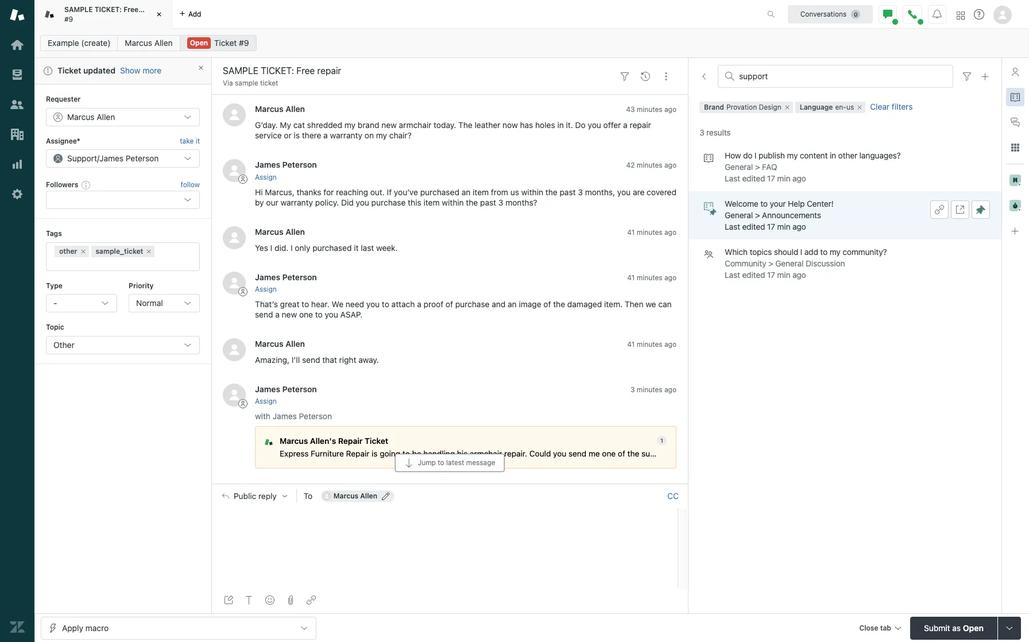 Task type: describe. For each thing, give the bounding box(es) containing it.
i inside ‭how do i publish my content in other languages?‬ ‭general‬ > ‭faq‬ last edited 17 min ago
[[755, 151, 757, 160]]

james inside assignee* element
[[99, 153, 124, 163]]

/
[[97, 153, 99, 163]]

insert emojis image
[[265, 596, 275, 605]]

latest
[[446, 458, 464, 467]]

clear filters
[[870, 102, 913, 111]]

there
[[302, 131, 321, 140]]

apply
[[62, 623, 83, 633]]

an inside hi marcus, thanks for reaching out. if you've purchased an item from us within the past 3 months, you are covered by our warranty policy. did you purchase this item within the past 3 months?
[[462, 187, 471, 197]]

handling
[[423, 449, 455, 458]]

purchase inside that's great to hear. we need you to attach a proof of purchase and an image of the damaged item. then we can send a new one to you asap.
[[455, 299, 490, 309]]

edited for topics
[[742, 270, 765, 280]]

assignee* element
[[46, 149, 200, 168]]

1 vertical spatial send
[[302, 355, 320, 365]]

to left hear. on the top of page
[[302, 299, 309, 309]]

3 down from
[[498, 197, 503, 207]]

a down that's
[[275, 309, 280, 319]]

3 james peterson link from the top
[[255, 384, 317, 394]]

did.
[[275, 243, 288, 252]]

i right did.
[[291, 243, 293, 252]]

ticket for ticket #9
[[214, 38, 237, 48]]

a left proof
[[417, 299, 421, 309]]

as
[[952, 623, 961, 633]]

clear filters link
[[868, 102, 915, 113]]

our
[[266, 197, 278, 207]]

office
[[873, 449, 894, 458]]

us inside hi marcus, thanks for reaching out. if you've purchased an item from us within the past 3 months, you are covered by our warranty policy. did you purchase this item within the past 3 months?
[[510, 187, 519, 197]]

conversations
[[800, 9, 847, 18]]

marcus allen inside the secondary element
[[125, 38, 173, 48]]

apps image
[[1011, 143, 1020, 152]]

design
[[759, 103, 781, 112]]

of right image
[[543, 299, 551, 309]]

image
[[519, 299, 541, 309]]

allen left edit user icon
[[360, 492, 377, 500]]

ticket
[[260, 79, 278, 87]]

ago for yes i did. i only purchased it last week.'s 41 minutes ago text box
[[664, 228, 676, 236]]

marcus inside the requester element
[[67, 112, 94, 122]]

‭how do i publish my content in other languages?‬ ‭general‬ > ‭faq‬ last edited 17 min ago
[[725, 151, 901, 183]]

apply macro
[[62, 623, 109, 633]]

1 vertical spatial within
[[442, 197, 464, 207]]

marcus allen right marcus.allen@example.com image
[[334, 492, 377, 500]]

3 assign from the top
[[255, 397, 277, 406]]

ago for 42 minutes ago text field
[[664, 161, 676, 170]]

take it button
[[180, 135, 200, 147]]

you right need
[[366, 299, 380, 309]]

normal
[[136, 298, 163, 308]]

add link (cmd k) image
[[307, 596, 316, 605]]

ticket:
[[95, 5, 122, 14]]

1 horizontal spatial filter image
[[962, 72, 972, 81]]

james peterson assign for great
[[255, 272, 317, 293]]

zendesk image
[[10, 620, 25, 635]]

reporting image
[[10, 157, 25, 172]]

min for publish
[[777, 174, 790, 183]]

the
[[458, 120, 472, 130]]

allen up cat
[[286, 104, 305, 114]]

community?‬
[[843, 247, 887, 257]]

6 avatar image from the top
[[223, 384, 246, 407]]

brand
[[704, 103, 724, 112]]

follow
[[181, 180, 200, 189]]

‭faq‬
[[762, 162, 777, 172]]

edit user image
[[382, 492, 390, 500]]

public reply button
[[212, 484, 296, 508]]

0 horizontal spatial filter image
[[620, 72, 629, 81]]

express
[[280, 449, 309, 458]]

discussion
[[806, 259, 845, 268]]

macro
[[85, 623, 109, 633]]

marcus allen up my
[[255, 104, 305, 114]]

and
[[492, 299, 506, 309]]

repair.
[[504, 449, 527, 458]]

other
[[53, 340, 74, 350]]

assign for hi
[[255, 173, 277, 181]]

marcus allen link for yes
[[255, 227, 305, 236]]

2 minutes from the top
[[637, 161, 662, 170]]

remove image
[[784, 104, 791, 111]]

hear.
[[311, 299, 329, 309]]

ticket for ticket updated show more
[[57, 65, 81, 75]]

the left office
[[859, 449, 871, 458]]

help
[[788, 199, 805, 209]]

warranty inside hi marcus, thanks for reaching out. if you've purchased an item from us within the past 3 months, you are covered by our warranty policy. did you purchase this item within the past 3 months?
[[281, 197, 313, 207]]

3 results
[[699, 128, 731, 137]]

months?
[[506, 197, 537, 207]]

or
[[284, 131, 292, 140]]

1 vertical spatial repair
[[346, 449, 369, 458]]

jump
[[418, 458, 436, 467]]

marcus allen link for g'day.
[[255, 104, 305, 114]]

cc
[[667, 491, 679, 501]]

the left "months,"
[[545, 187, 557, 197]]

james for 4th the avatar
[[255, 272, 280, 282]]

peterson inside assignee* element
[[126, 153, 159, 163]]

41 minutes ago text field for yes i did. i only purchased it last week.
[[627, 228, 676, 236]]

a inside marcus allen's repair ticket express furniture repair is going to be handling his armchair repair. could you send me one of the submission forms for a repair? i'm out of physical copies in the office
[[721, 449, 725, 458]]

marcus inside marcus allen's repair ticket express furniture repair is going to be handling his armchair repair. could you send me one of the submission forms for a repair? i'm out of physical copies in the office
[[280, 437, 308, 446]]

publish
[[759, 151, 785, 160]]

0 horizontal spatial item
[[424, 197, 440, 207]]

sample
[[64, 5, 93, 14]]

3 minutes ago text field
[[630, 385, 676, 394]]

bookmarks image
[[1010, 175, 1021, 186]]

provation
[[726, 103, 757, 112]]

furniture
[[311, 449, 344, 458]]

the left months?
[[466, 197, 478, 207]]

sample
[[235, 79, 258, 87]]

out
[[768, 449, 780, 458]]

3 minutes ago
[[630, 385, 676, 394]]

add inside the add dropdown button
[[188, 9, 201, 18]]

1 vertical spatial other
[[59, 247, 77, 255]]

message
[[466, 458, 495, 467]]

ticket inside marcus allen's repair ticket express furniture repair is going to be handling his armchair repair. could you send me one of the submission forms for a repair? i'm out of physical copies in the office
[[365, 437, 388, 446]]

en-
[[835, 103, 846, 112]]

42 minutes ago
[[626, 161, 676, 170]]

17 for should
[[767, 270, 775, 280]]

my left brand
[[344, 120, 355, 130]]

ago inside ‭general‬ > ‭announcements‬ last edited 17 min ago
[[792, 222, 806, 232]]

minutes for that's great to hear. we need you to attach a proof of purchase and an image of the damaged item. then we can send a new one to you asap.
[[637, 273, 662, 282]]

jump to latest message button
[[395, 454, 504, 472]]

1 avatar image from the top
[[223, 104, 246, 127]]

last for ‭how do i publish my content in other languages?‬ ‭general‬ > ‭faq‬ last edited 17 min ago
[[725, 174, 740, 183]]

if
[[387, 187, 392, 197]]

3 41 from the top
[[627, 340, 635, 349]]

‭how
[[725, 151, 741, 160]]

(create)
[[81, 38, 111, 48]]

0 vertical spatial us
[[846, 103, 854, 112]]

i inside ‭which topics should i add to my community?‬ community > general discussion last edited 17 min ago
[[800, 247, 802, 257]]

language
[[800, 103, 833, 112]]

marcus up g'day.
[[255, 104, 284, 114]]

ago for that's great to hear. we need you to attach a proof of purchase and an image of the damaged item. then we can send a new one to you asap.'s 41 minutes ago text box
[[664, 273, 676, 282]]

notifications image
[[933, 9, 942, 19]]

armchair inside g'day. my cat shredded my brand new armchair today. the leather now has holes in it. do you offer a repair service or is there a warranty on my chair?
[[399, 120, 431, 130]]

requester
[[46, 95, 81, 104]]

conversations button
[[788, 5, 873, 23]]

that's great to hear. we need you to attach a proof of purchase and an image of the damaged item. then we can send a new one to you asap.
[[255, 299, 674, 319]]

info on adding followers image
[[82, 180, 91, 190]]

with
[[255, 411, 271, 421]]

brand provation design
[[704, 103, 781, 112]]

center!‬
[[807, 199, 834, 209]]

brand
[[358, 120, 379, 130]]

james right with
[[273, 411, 297, 421]]

‭announcements‬
[[762, 210, 821, 220]]

marcus up yes
[[255, 227, 284, 236]]

unpin from ticket image
[[976, 205, 985, 214]]

2 horizontal spatial remove image
[[856, 104, 863, 111]]

0 vertical spatial repair
[[338, 437, 363, 446]]

the inside that's great to hear. we need you to attach a proof of purchase and an image of the damaged item. then we can send a new one to you asap.
[[553, 299, 565, 309]]

conversationlabel log
[[211, 94, 894, 484]]

41 minutes ago for week.
[[627, 228, 676, 236]]

events image
[[641, 72, 650, 81]]

- button
[[46, 294, 117, 313]]

we
[[646, 299, 656, 309]]

to left attach
[[382, 299, 389, 309]]

is inside marcus allen's repair ticket express furniture repair is going to be handling his armchair repair. could you send me one of the submission forms for a repair? i'm out of physical copies in the office
[[372, 449, 378, 458]]

‭which topics should i add to my community?‬ community > general discussion last edited 17 min ago
[[725, 247, 887, 280]]

more
[[143, 66, 161, 75]]

ago inside ‭how do i publish my content in other languages?‬ ‭general‬ > ‭faq‬ last edited 17 min ago
[[792, 174, 806, 183]]

#9 inside sample ticket: free repair #9
[[64, 15, 73, 23]]

remove image for sample_ticket
[[145, 248, 152, 255]]

submit as open
[[924, 623, 984, 633]]

results
[[706, 128, 731, 137]]

min for i
[[777, 270, 790, 280]]

james peterson link for marcus,
[[255, 160, 317, 170]]

time tracking image
[[1010, 200, 1021, 211]]

a down shredded
[[323, 131, 328, 140]]

topic
[[46, 323, 64, 331]]

you down we
[[325, 309, 338, 319]]

41 for week.
[[627, 228, 635, 236]]

1 horizontal spatial item
[[473, 187, 489, 197]]

repair inside g'day. my cat shredded my brand new armchair today. the leather now has holes in it. do you offer a repair service or is there a warranty on my chair?
[[630, 120, 651, 130]]

by
[[255, 197, 264, 207]]

5 avatar image from the top
[[223, 338, 246, 361]]

followers
[[46, 180, 78, 189]]

‭which
[[725, 247, 748, 257]]

of right me
[[618, 449, 625, 458]]

of right out
[[782, 449, 790, 458]]

assign for that's
[[255, 285, 277, 293]]

open inside the secondary element
[[190, 38, 208, 47]]

the left the submission
[[627, 449, 639, 458]]

in inside marcus allen's repair ticket express furniture repair is going to be handling his armchair repair. could you send me one of the submission forms for a repair? i'm out of physical copies in the office
[[850, 449, 857, 458]]

marcus up amazing,
[[255, 339, 284, 349]]

community
[[725, 259, 766, 268]]

warranty inside g'day. my cat shredded my brand new armchair today. the leather now has holes in it. do you offer a repair service or is there a warranty on my chair?
[[330, 131, 362, 140]]

admin image
[[10, 187, 25, 202]]

button displays agent's chat status as online. image
[[883, 9, 892, 19]]

topic element
[[46, 336, 200, 354]]

marcus right marcus.allen@example.com image
[[334, 492, 358, 500]]

requester element
[[46, 108, 200, 126]]

of right proof
[[446, 299, 453, 309]]

peterson up allen's at left bottom
[[299, 411, 332, 421]]

hi
[[255, 187, 263, 197]]

zendesk support image
[[10, 7, 25, 22]]

> inside ‭how do i publish my content in other languages?‬ ‭general‬ > ‭faq‬ last edited 17 min ago
[[755, 162, 760, 172]]

close image
[[153, 9, 165, 20]]

purchase inside hi marcus, thanks for reaching out. if you've purchased an item from us within the past 3 months, you are covered by our warranty policy. did you purchase this item within the past 3 months?
[[371, 197, 406, 207]]

allen inside the requester element
[[97, 112, 115, 122]]

‭welcome to your help center!‬
[[725, 199, 834, 209]]

with james peterson
[[255, 411, 332, 421]]

you down reaching
[[356, 197, 369, 207]]

an inside that's great to hear. we need you to attach a proof of purchase and an image of the damaged item. then we can send a new one to you asap.
[[508, 299, 517, 309]]

marcus allen link for amazing,
[[255, 339, 305, 349]]

last inside ‭general‬ > ‭announcements‬ last edited 17 min ago
[[725, 222, 740, 232]]



Task type: vqa. For each thing, say whether or not it's contained in the screenshot.
attach 41
yes



Task type: locate. For each thing, give the bounding box(es) containing it.
allen up the support / james peterson at the top
[[97, 112, 115, 122]]

2 vertical spatial send
[[569, 449, 586, 458]]

get started image
[[10, 37, 25, 52]]

1 assign from the top
[[255, 173, 277, 181]]

1 41 minutes ago from the top
[[627, 228, 676, 236]]

allen
[[154, 38, 173, 48], [286, 104, 305, 114], [97, 112, 115, 122], [286, 227, 305, 236], [286, 339, 305, 349], [360, 492, 377, 500]]

1 vertical spatial #9
[[239, 38, 249, 48]]

2 james peterson link from the top
[[255, 272, 317, 282]]

add
[[188, 9, 201, 18], [804, 247, 818, 257]]

2 vertical spatial min
[[777, 270, 790, 280]]

warranty left on
[[330, 131, 362, 140]]

my right publish
[[787, 151, 798, 160]]

past left "months,"
[[560, 187, 576, 197]]

i'm
[[755, 449, 766, 458]]

3 min from the top
[[777, 270, 790, 280]]

#9 down sample
[[64, 15, 73, 23]]

repair
[[140, 5, 160, 14], [630, 120, 651, 130]]

41 minutes ago text field for that's great to hear. we need you to attach a proof of purchase and an image of the damaged item. then we can send a new one to you asap.
[[627, 273, 676, 282]]

1 vertical spatial 17
[[767, 222, 775, 232]]

only
[[295, 243, 310, 252]]

43 minutes ago
[[626, 105, 676, 114]]

3 17 from the top
[[767, 270, 775, 280]]

to
[[760, 199, 768, 209], [820, 247, 828, 257], [302, 299, 309, 309], [382, 299, 389, 309], [315, 309, 323, 319], [403, 449, 410, 458], [438, 458, 444, 467]]

close tab
[[859, 623, 891, 632]]

0 horizontal spatial #9
[[64, 15, 73, 23]]

17 for i
[[767, 174, 775, 183]]

0 horizontal spatial an
[[462, 187, 471, 197]]

1 vertical spatial warranty
[[281, 197, 313, 207]]

james peterson link up great
[[255, 272, 317, 282]]

2 horizontal spatial ticket
[[365, 437, 388, 446]]

need
[[346, 299, 364, 309]]

new inside g'day. my cat shredded my brand new armchair today. the leather now has holes in it. do you offer a repair service or is there a warranty on my chair?
[[381, 120, 397, 130]]

close ticket collision notification image
[[198, 64, 204, 71]]

you right the do
[[588, 120, 601, 130]]

1 vertical spatial edited
[[742, 222, 765, 232]]

months,
[[585, 187, 615, 197]]

out.
[[370, 187, 385, 197]]

1 horizontal spatial purchase
[[455, 299, 490, 309]]

3 edited from the top
[[742, 270, 765, 280]]

send
[[255, 309, 273, 319], [302, 355, 320, 365], [569, 449, 586, 458]]

send right i'll
[[302, 355, 320, 365]]

41 minutes ago text field
[[627, 340, 676, 349]]

2 ‭general‬ from the top
[[725, 210, 753, 220]]

past
[[560, 187, 576, 197], [480, 197, 496, 207]]

ago for 43 minutes ago text box
[[664, 105, 676, 114]]

marcus allen inside the requester element
[[67, 112, 115, 122]]

policy.
[[315, 197, 339, 207]]

0 horizontal spatial purchased
[[313, 243, 352, 252]]

ticket up via
[[214, 38, 237, 48]]

submit
[[924, 623, 950, 633]]

marcus up show more button
[[125, 38, 152, 48]]

minutes down we
[[637, 340, 662, 349]]

0 vertical spatial is
[[294, 131, 300, 140]]

0 vertical spatial 41 minutes ago
[[627, 228, 676, 236]]

secondary element
[[34, 32, 1029, 55]]

filter image left create or request article image
[[962, 72, 972, 81]]

1 minutes from the top
[[637, 105, 662, 114]]

hide composer image
[[445, 479, 454, 488]]

do
[[575, 120, 586, 130]]

edited down ‭welcome
[[742, 222, 765, 232]]

copy link to conversation image
[[935, 205, 944, 214]]

to left your
[[760, 199, 768, 209]]

2 vertical spatial 41
[[627, 340, 635, 349]]

1
[[660, 437, 663, 444]]

in inside ‭how do i publish my content in other languages?‬ ‭general‬ > ‭faq‬ last edited 17 min ago
[[830, 151, 836, 160]]

0 horizontal spatial new
[[282, 309, 297, 319]]

0 horizontal spatial in
[[557, 120, 564, 130]]

41 down then
[[627, 340, 635, 349]]

17 inside ‭which topics should i add to my community?‬ community > general discussion last edited 17 min ago
[[767, 270, 775, 280]]

17 inside ‭general‬ > ‭announcements‬ last edited 17 min ago
[[767, 222, 775, 232]]

one down hear. on the top of page
[[299, 309, 313, 319]]

last inside ‭which topics should i add to my community?‬ community > general discussion last edited 17 min ago
[[725, 270, 740, 280]]

2 james peterson assign from the top
[[255, 272, 317, 293]]

offer
[[603, 120, 621, 130]]

edited inside ‭how do i publish my content in other languages?‬ ‭general‬ > ‭faq‬ last edited 17 min ago
[[742, 174, 765, 183]]

1 vertical spatial item
[[424, 197, 440, 207]]

3 minutes from the top
[[637, 228, 662, 236]]

2 vertical spatial ticket
[[365, 437, 388, 446]]

be
[[412, 449, 421, 458]]

0 horizontal spatial remove image
[[80, 248, 86, 255]]

damaged
[[567, 299, 602, 309]]

new down great
[[282, 309, 297, 319]]

armchair inside marcus allen's repair ticket express furniture repair is going to be handling his armchair repair. could you send me one of the submission forms for a repair? i'm out of physical copies in the office
[[470, 449, 502, 458]]

ticket down example
[[57, 65, 81, 75]]

2 vertical spatial assign button
[[255, 396, 277, 407]]

1 horizontal spatial send
[[302, 355, 320, 365]]

amazing, i'll send that right away.
[[255, 355, 379, 365]]

allen inside marcus allen link
[[154, 38, 173, 48]]

ago for 3 minutes ago "text field"
[[664, 385, 676, 394]]

assign button up hi
[[255, 172, 277, 182]]

1 17 from the top
[[767, 174, 775, 183]]

ago for 41 minutes ago text field
[[664, 340, 676, 349]]

0 horizontal spatial send
[[255, 309, 273, 319]]

2 41 from the top
[[627, 273, 635, 282]]

assign button up that's
[[255, 284, 277, 295]]

reaching
[[336, 187, 368, 197]]

0 vertical spatial other
[[838, 151, 857, 160]]

g'day.
[[255, 120, 278, 130]]

2 assign button from the top
[[255, 284, 277, 295]]

an left from
[[462, 187, 471, 197]]

#9
[[64, 15, 73, 23], [239, 38, 249, 48]]

1 horizontal spatial for
[[708, 449, 719, 458]]

peterson up 'with james peterson'
[[282, 384, 317, 394]]

min down general
[[777, 270, 790, 280]]

1 vertical spatial ‭general‬
[[725, 210, 753, 220]]

0 vertical spatial send
[[255, 309, 273, 319]]

ticket inside the secondary element
[[214, 38, 237, 48]]

minutes
[[637, 105, 662, 114], [637, 161, 662, 170], [637, 228, 662, 236], [637, 273, 662, 282], [637, 340, 662, 349], [637, 385, 662, 394]]

example
[[48, 38, 79, 48]]

1 vertical spatial in
[[830, 151, 836, 160]]

41 minutes ago up we
[[627, 273, 676, 282]]

can
[[658, 299, 672, 309]]

allen down close icon
[[154, 38, 173, 48]]

send inside marcus allen's repair ticket express furniture repair is going to be handling his armchair repair. could you send me one of the submission forms for a repair? i'm out of physical copies in the office
[[569, 449, 586, 458]]

other inside ‭how do i publish my content in other languages?‬ ‭general‬ > ‭faq‬ last edited 17 min ago
[[838, 151, 857, 160]]

6 minutes from the top
[[637, 385, 662, 394]]

my inside ‭how do i publish my content in other languages?‬ ‭general‬ > ‭faq‬ last edited 17 min ago
[[787, 151, 798, 160]]

tab
[[880, 623, 891, 632]]

2 vertical spatial edited
[[742, 270, 765, 280]]

0 horizontal spatial past
[[480, 197, 496, 207]]

1 james peterson assign from the top
[[255, 160, 317, 181]]

i right do
[[755, 151, 757, 160]]

edited for do
[[742, 174, 765, 183]]

1 horizontal spatial open
[[963, 623, 984, 633]]

Subject field
[[221, 64, 612, 78]]

1 horizontal spatial is
[[372, 449, 378, 458]]

to inside ‭which topics should i add to my community?‬ community > general discussion last edited 17 min ago
[[820, 247, 828, 257]]

1 vertical spatial new
[[282, 309, 297, 319]]

ago down 41 minutes ago text field
[[664, 385, 676, 394]]

could
[[529, 449, 551, 458]]

minutes down 41 minutes ago text field
[[637, 385, 662, 394]]

2 41 minutes ago from the top
[[627, 273, 676, 282]]

minutes for amazing, i'll send that right away.
[[637, 340, 662, 349]]

peterson for 4th the avatar
[[282, 272, 317, 282]]

g'day. my cat shredded my brand new armchair today. the leather now has holes in it. do you offer a repair service or is there a warranty on my chair?
[[255, 120, 651, 140]]

last
[[725, 174, 740, 183], [725, 222, 740, 232], [725, 270, 740, 280]]

alert containing ticket updated
[[34, 58, 211, 85]]

2 edited from the top
[[742, 222, 765, 232]]

james right support
[[99, 153, 124, 163]]

1 41 from the top
[[627, 228, 635, 236]]

one inside marcus allen's repair ticket express furniture repair is going to be handling his armchair repair. could you send me one of the submission forms for a repair? i'm out of physical copies in the office
[[602, 449, 616, 458]]

marcus allen
[[125, 38, 173, 48], [255, 104, 305, 114], [67, 112, 115, 122], [255, 227, 305, 236], [255, 339, 305, 349], [334, 492, 377, 500]]

4 avatar image from the top
[[223, 271, 246, 294]]

support
[[67, 153, 97, 163]]

get help image
[[974, 9, 984, 20]]

allen up only at the top left of the page
[[286, 227, 305, 236]]

purchased inside hi marcus, thanks for reaching out. if you've purchased an item from us within the past 3 months, you are covered by our warranty policy. did you purchase this item within the past 3 months?
[[420, 187, 459, 197]]

2 avatar image from the top
[[223, 159, 246, 182]]

0 horizontal spatial is
[[294, 131, 300, 140]]

2 assign from the top
[[255, 285, 277, 293]]

we
[[332, 299, 343, 309]]

other left the languages?‬
[[838, 151, 857, 160]]

2 vertical spatial >
[[768, 259, 773, 268]]

43
[[626, 105, 635, 114]]

0 vertical spatial ‭general‬
[[725, 162, 753, 172]]

armchair
[[399, 120, 431, 130], [470, 449, 502, 458]]

then
[[625, 299, 643, 309]]

last down community
[[725, 270, 740, 280]]

0 vertical spatial min
[[777, 174, 790, 183]]

marcus.allen@example.com image
[[322, 492, 331, 501]]

3 41 minutes ago from the top
[[627, 340, 676, 349]]

0 vertical spatial within
[[521, 187, 543, 197]]

1 vertical spatial 41 minutes ago
[[627, 273, 676, 282]]

james peterson assign for marcus,
[[255, 160, 317, 181]]

james peterson assign
[[255, 160, 317, 181], [255, 272, 317, 293], [255, 384, 317, 406]]

41 minutes ago text field up we
[[627, 273, 676, 282]]

peterson for first the avatar from the bottom
[[282, 384, 317, 394]]

1 horizontal spatial ticket
[[214, 38, 237, 48]]

organizations image
[[10, 127, 25, 142]]

james for first the avatar from the bottom
[[255, 384, 280, 394]]

send inside that's great to hear. we need you to attach a proof of purchase and an image of the damaged item. then we can send a new one to you asap.
[[255, 309, 273, 319]]

format text image
[[245, 596, 254, 605]]

> inside ‭general‬ > ‭announcements‬ last edited 17 min ago
[[755, 210, 760, 220]]

‭general‬ > ‭announcements‬ last edited 17 min ago
[[725, 210, 821, 232]]

41 for attach
[[627, 273, 635, 282]]

marcus up express
[[280, 437, 308, 446]]

example (create)
[[48, 38, 111, 48]]

ticket #9
[[214, 38, 249, 48]]

warranty down thanks at the top left of page
[[281, 197, 313, 207]]

public
[[234, 492, 256, 501]]

1 vertical spatial for
[[708, 449, 719, 458]]

0 vertical spatial edited
[[742, 174, 765, 183]]

edited down community
[[742, 270, 765, 280]]

1 assign button from the top
[[255, 172, 277, 182]]

type
[[46, 281, 63, 290]]

minutes for g'day. my cat shredded my brand new armchair today. the leather now has holes in it. do you offer a repair service or is there a warranty on my chair?
[[637, 105, 662, 114]]

an right and
[[508, 299, 517, 309]]

james for second the avatar
[[255, 160, 280, 170]]

0 horizontal spatial armchair
[[399, 120, 431, 130]]

2 vertical spatial james peterson link
[[255, 384, 317, 394]]

min inside ‭how do i publish my content in other languages?‬ ‭general‬ > ‭faq‬ last edited 17 min ago
[[777, 174, 790, 183]]

0 vertical spatial 17
[[767, 174, 775, 183]]

1 horizontal spatial other
[[838, 151, 857, 160]]

james peterson link for great
[[255, 272, 317, 282]]

item right this
[[424, 197, 440, 207]]

1 horizontal spatial #9
[[239, 38, 249, 48]]

3 down 41 minutes ago text field
[[630, 385, 635, 394]]

content
[[800, 151, 828, 160]]

3 left "months,"
[[578, 187, 583, 197]]

away.
[[358, 355, 379, 365]]

#9 up sample
[[239, 38, 249, 48]]

marcus allen link inside the secondary element
[[117, 35, 180, 51]]

reply
[[258, 492, 277, 501]]

edited inside ‭general‬ > ‭announcements‬ last edited 17 min ago
[[742, 222, 765, 232]]

for right the forms at the bottom right of page
[[708, 449, 719, 458]]

repair inside sample ticket: free repair #9
[[140, 5, 160, 14]]

filter image left events image
[[620, 72, 629, 81]]

my
[[344, 120, 355, 130], [376, 131, 387, 140], [787, 151, 798, 160], [830, 247, 841, 257]]

0 vertical spatial past
[[560, 187, 576, 197]]

1 vertical spatial >
[[755, 210, 760, 220]]

yes i did. i only purchased it last week.
[[255, 243, 398, 252]]

0 vertical spatial james peterson link
[[255, 160, 317, 170]]

ago up covered
[[664, 161, 676, 170]]

show
[[120, 66, 140, 75]]

i right should
[[800, 247, 802, 257]]

2 17 from the top
[[767, 222, 775, 232]]

one inside that's great to hear. we need you to attach a proof of purchase and an image of the damaged item. then we can send a new one to you asap.
[[299, 309, 313, 319]]

1 ‭general‬ from the top
[[725, 162, 753, 172]]

repair?
[[727, 449, 753, 458]]

0 horizontal spatial ticket
[[57, 65, 81, 75]]

min down ‭announcements‬
[[777, 222, 790, 232]]

filters
[[892, 102, 913, 111]]

item.
[[604, 299, 623, 309]]

peterson up great
[[282, 272, 317, 282]]

within right this
[[442, 197, 464, 207]]

0 horizontal spatial repair
[[140, 5, 160, 14]]

42 minutes ago text field
[[626, 161, 676, 170]]

1 vertical spatial ticket
[[57, 65, 81, 75]]

2 vertical spatial 41 minutes ago
[[627, 340, 676, 349]]

1 vertical spatial armchair
[[470, 449, 502, 458]]

assign button for that's
[[255, 284, 277, 295]]

zendesk products image
[[957, 11, 965, 19]]

minutes down are
[[637, 228, 662, 236]]

marcus allen up more
[[125, 38, 173, 48]]

customers image
[[10, 97, 25, 112]]

one right me
[[602, 449, 616, 458]]

1 horizontal spatial add
[[804, 247, 818, 257]]

i right yes
[[270, 243, 272, 252]]

1 min from the top
[[777, 174, 790, 183]]

allen up i'll
[[286, 339, 305, 349]]

customer context image
[[1011, 67, 1020, 76]]

to inside marcus allen's repair ticket express furniture repair is going to be handling his armchair repair. could you send me one of the submission forms for a repair? i'm out of physical copies in the office
[[403, 449, 410, 458]]

minutes up we
[[637, 273, 662, 282]]

my right on
[[376, 131, 387, 140]]

marcus allen link up did.
[[255, 227, 305, 236]]

41 down are
[[627, 228, 635, 236]]

0 vertical spatial purchase
[[371, 197, 406, 207]]

it inside button
[[196, 136, 200, 145]]

you inside marcus allen's repair ticket express furniture repair is going to be handling his armchair repair. could you send me one of the submission forms for a repair? i'm out of physical copies in the office
[[553, 449, 566, 458]]

languages?‬
[[860, 151, 901, 160]]

5 minutes from the top
[[637, 340, 662, 349]]

ticket up going
[[365, 437, 388, 446]]

1 vertical spatial an
[[508, 299, 517, 309]]

3 avatar image from the top
[[223, 226, 246, 249]]

to inside button
[[438, 458, 444, 467]]

41 minutes ago down covered
[[627, 228, 676, 236]]

‭general‬ inside ‭general‬ > ‭announcements‬ last edited 17 min ago
[[725, 210, 753, 220]]

take
[[180, 136, 194, 145]]

marcus allen up did.
[[255, 227, 305, 236]]

new
[[381, 120, 397, 130], [282, 309, 297, 319]]

general
[[775, 259, 804, 268]]

assign up hi
[[255, 173, 277, 181]]

is inside g'day. my cat shredded my brand new armchair today. the leather now has holes in it. do you offer a repair service or is there a warranty on my chair?
[[294, 131, 300, 140]]

1 vertical spatial us
[[510, 187, 519, 197]]

going
[[380, 449, 400, 458]]

0 vertical spatial add
[[188, 9, 201, 18]]

0 horizontal spatial one
[[299, 309, 313, 319]]

via
[[223, 79, 233, 87]]

0 horizontal spatial open
[[190, 38, 208, 47]]

submission
[[641, 449, 683, 458]]

my inside ‭which topics should i add to my community?‬ community > general discussion last edited 17 min ago
[[830, 247, 841, 257]]

tab
[[34, 0, 172, 29]]

2 vertical spatial assign
[[255, 397, 277, 406]]

covered
[[647, 187, 676, 197]]

2 vertical spatial james peterson assign
[[255, 384, 317, 406]]

filter image
[[620, 72, 629, 81], [962, 72, 972, 81]]

james up hi
[[255, 160, 280, 170]]

ago inside ‭which topics should i add to my community?‬ community > general discussion last edited 17 min ago
[[792, 270, 806, 280]]

3 last from the top
[[725, 270, 740, 280]]

ticket inside ticket updated show more
[[57, 65, 81, 75]]

1 horizontal spatial armchair
[[470, 449, 502, 458]]

0 vertical spatial open
[[190, 38, 208, 47]]

physical
[[792, 449, 822, 458]]

tab containing sample ticket: free repair
[[34, 0, 172, 29]]

new up chair? at the top left
[[381, 120, 397, 130]]

1 last from the top
[[725, 174, 740, 183]]

main element
[[0, 0, 34, 642]]

now
[[503, 120, 518, 130]]

in inside g'day. my cat shredded my brand new armchair today. the leather now has holes in it. do you offer a repair service or is there a warranty on my chair?
[[557, 120, 564, 130]]

1 edited from the top
[[742, 174, 765, 183]]

3 james peterson assign from the top
[[255, 384, 317, 406]]

1 horizontal spatial remove image
[[145, 248, 152, 255]]

None field
[[739, 71, 946, 82]]

i
[[755, 151, 757, 160], [270, 243, 272, 252], [291, 243, 293, 252], [800, 247, 802, 257]]

0 vertical spatial armchair
[[399, 120, 431, 130]]

1 vertical spatial open
[[963, 623, 984, 633]]

back image
[[699, 72, 709, 81]]

ticket actions image
[[662, 72, 671, 81]]

james peterson assign up 'with james peterson'
[[255, 384, 317, 406]]

marcus inside the secondary element
[[125, 38, 152, 48]]

ago up the help
[[792, 174, 806, 183]]

proof
[[424, 299, 443, 309]]

2 last from the top
[[725, 222, 740, 232]]

0 horizontal spatial purchase
[[371, 197, 406, 207]]

james peterson link up marcus,
[[255, 160, 317, 170]]

min up ‭welcome to your help center!‬ at the right of the page
[[777, 174, 790, 183]]

> left the ‭faq‬
[[755, 162, 760, 172]]

new inside that's great to hear. we need you to attach a proof of purchase and an image of the damaged item. then we can send a new one to you asap.
[[282, 309, 297, 319]]

1 vertical spatial 41
[[627, 273, 635, 282]]

remove image left "sample_ticket"
[[80, 248, 86, 255]]

41 up then
[[627, 273, 635, 282]]

assign button for hi
[[255, 172, 277, 182]]

tabs tab list
[[34, 0, 755, 29]]

edited inside ‭which topics should i add to my community?‬ community > general discussion last edited 17 min ago
[[742, 270, 765, 280]]

followers element
[[46, 191, 200, 209]]

add inside ‭which topics should i add to my community?‬ community > general discussion last edited 17 min ago
[[804, 247, 818, 257]]

you left are
[[617, 187, 631, 197]]

1 vertical spatial purchase
[[455, 299, 490, 309]]

from
[[491, 187, 508, 197]]

2 min from the top
[[777, 222, 790, 232]]

1 vertical spatial purchased
[[313, 243, 352, 252]]

remove image for other
[[80, 248, 86, 255]]

do
[[743, 151, 752, 160]]

last inside ‭how do i publish my content in other languages?‬ ‭general‬ > ‭faq‬ last edited 17 min ago
[[725, 174, 740, 183]]

1 horizontal spatial warranty
[[330, 131, 362, 140]]

1 vertical spatial is
[[372, 449, 378, 458]]

purchased up this
[[420, 187, 459, 197]]

add attachment image
[[286, 596, 295, 605]]

0 vertical spatial purchased
[[420, 187, 459, 197]]

repair right furniture
[[346, 449, 369, 458]]

0 vertical spatial >
[[755, 162, 760, 172]]

yes
[[255, 243, 268, 252]]

1 vertical spatial one
[[602, 449, 616, 458]]

is
[[294, 131, 300, 140], [372, 449, 378, 458]]

4 minutes from the top
[[637, 273, 662, 282]]

draft mode image
[[224, 596, 233, 605]]

0 vertical spatial repair
[[140, 5, 160, 14]]

17 down ‭announcements‬
[[767, 222, 775, 232]]

1 horizontal spatial one
[[602, 449, 616, 458]]

forms
[[685, 449, 706, 458]]

edited down the ‭faq‬
[[742, 174, 765, 183]]

3 left results
[[699, 128, 704, 137]]

1 james peterson link from the top
[[255, 160, 317, 170]]

1 41 minutes ago text field from the top
[[627, 228, 676, 236]]

3 assign button from the top
[[255, 396, 277, 407]]

remove image
[[856, 104, 863, 111], [80, 248, 86, 255], [145, 248, 152, 255]]

0 horizontal spatial warranty
[[281, 197, 313, 207]]

3
[[699, 128, 704, 137], [578, 187, 583, 197], [498, 197, 503, 207], [630, 385, 635, 394]]

views image
[[10, 67, 25, 82]]

it inside conversationlabel 'log'
[[354, 243, 359, 252]]

cat
[[293, 120, 305, 130]]

‭general‬ inside ‭how do i publish my content in other languages?‬ ‭general‬ > ‭faq‬ last edited 17 min ago
[[725, 162, 753, 172]]

topics
[[750, 247, 772, 257]]

cc button
[[667, 491, 679, 501]]

min inside ‭general‬ > ‭announcements‬ last edited 17 min ago
[[777, 222, 790, 232]]

displays possible ticket submission types image
[[1005, 623, 1014, 633]]

0 vertical spatial last
[[725, 174, 740, 183]]

purchased right only at the top left of the page
[[313, 243, 352, 252]]

41 minutes ago text field
[[627, 228, 676, 236], [627, 273, 676, 282]]

for inside marcus allen's repair ticket express furniture repair is going to be handling his armchair repair. could you send me one of the submission forms for a repair? i'm out of physical copies in the office
[[708, 449, 719, 458]]

alert
[[34, 58, 211, 85]]

1 vertical spatial repair
[[630, 120, 651, 130]]

> inside ‭which topics should i add to my community?‬ community > general discussion last edited 17 min ago
[[768, 259, 773, 268]]

that
[[322, 355, 337, 365]]

0 horizontal spatial other
[[59, 247, 77, 255]]

min inside ‭which topics should i add to my community?‬ community > general discussion last edited 17 min ago
[[777, 270, 790, 280]]

knowledge image
[[1011, 92, 1020, 102]]

17 inside ‭how do i publish my content in other languages?‬ ‭general‬ > ‭faq‬ last edited 17 min ago
[[767, 174, 775, 183]]

an
[[462, 187, 471, 197], [508, 299, 517, 309]]

0 horizontal spatial us
[[510, 187, 519, 197]]

week.
[[376, 243, 398, 252]]

you inside g'day. my cat shredded my brand new armchair today. the leather now has holes in it. do you offer a repair service or is there a warranty on my chair?
[[588, 120, 601, 130]]

2 41 minutes ago text field from the top
[[627, 273, 676, 282]]

1 horizontal spatial new
[[381, 120, 397, 130]]

2 vertical spatial in
[[850, 449, 857, 458]]

create or request article image
[[981, 72, 990, 81]]

for inside hi marcus, thanks for reaching out. if you've purchased an item from us within the past 3 months, you are covered by our warranty policy. did you purchase this item within the past 3 months?
[[324, 187, 334, 197]]

us left clear
[[846, 103, 854, 112]]

a right 'offer'
[[623, 120, 628, 130]]

open in help center image
[[956, 205, 965, 214]]

0 vertical spatial an
[[462, 187, 471, 197]]

it left last
[[354, 243, 359, 252]]

1 vertical spatial 41 minutes ago text field
[[627, 273, 676, 282]]

17 down topics
[[767, 270, 775, 280]]

peterson for second the avatar
[[282, 160, 317, 170]]

sample ticket: free repair #9
[[64, 5, 160, 23]]

assign up with
[[255, 397, 277, 406]]

marcus allen up amazing,
[[255, 339, 305, 349]]

shredded
[[307, 120, 342, 130]]

edited
[[742, 174, 765, 183], [742, 222, 765, 232], [742, 270, 765, 280]]

0 vertical spatial #9
[[64, 15, 73, 23]]

ticket
[[214, 38, 237, 48], [57, 65, 81, 75], [365, 437, 388, 446]]

to down hear. on the top of page
[[315, 309, 323, 319]]

43 minutes ago text field
[[626, 105, 676, 114]]

#9 inside the secondary element
[[239, 38, 249, 48]]

0 vertical spatial james peterson assign
[[255, 160, 317, 181]]

hi marcus, thanks for reaching out. if you've purchased an item from us within the past 3 months, you are covered by our warranty policy. did you purchase this item within the past 3 months?
[[255, 187, 679, 207]]

0 vertical spatial warranty
[[330, 131, 362, 140]]

0 vertical spatial assign
[[255, 173, 277, 181]]

avatar image
[[223, 104, 246, 127], [223, 159, 246, 182], [223, 226, 246, 249], [223, 271, 246, 294], [223, 338, 246, 361], [223, 384, 246, 407]]

minutes for yes i did. i only purchased it last week.
[[637, 228, 662, 236]]

chair?
[[389, 131, 412, 140]]

free
[[124, 5, 139, 14]]

last for ‭which topics should i add to my community?‬ community > general discussion last edited 17 min ago
[[725, 270, 740, 280]]

41 minutes ago for attach
[[627, 273, 676, 282]]



